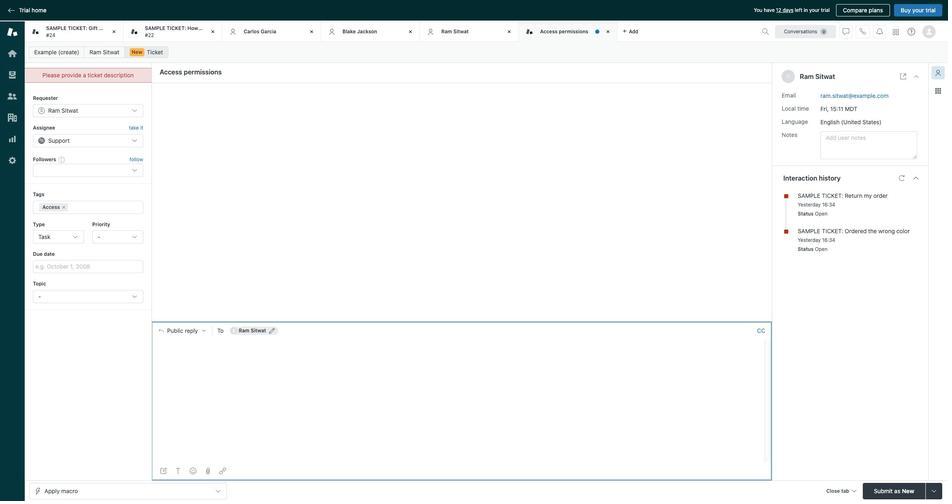 Task type: vqa. For each thing, say whether or not it's contained in the screenshot.
- field
no



Task type: describe. For each thing, give the bounding box(es) containing it.
sample ticket: gift card tab
[[25, 21, 124, 42]]

help image
[[908, 28, 916, 35]]

add attachment image
[[205, 468, 211, 475]]

blake jackson tab
[[321, 21, 420, 42]]

get started image
[[7, 48, 18, 59]]

views image
[[7, 70, 18, 80]]

close image inside ram sitwat tab
[[505, 28, 514, 36]]

tabs tab list
[[25, 21, 758, 42]]

customer context image
[[936, 70, 942, 76]]

apps image
[[936, 88, 942, 94]]

notifications image
[[877, 28, 884, 35]]

reporting image
[[7, 134, 18, 145]]

format text image
[[175, 468, 182, 475]]

user image
[[786, 74, 791, 79]]

Public reply composer text field
[[155, 340, 763, 357]]

close image for carlos garcia tab
[[308, 28, 316, 36]]

main element
[[0, 21, 25, 502]]

info on adding followers image
[[59, 157, 65, 163]]

Yesterday 16:34 text field
[[798, 202, 836, 208]]

remove image
[[62, 205, 66, 210]]



Task type: locate. For each thing, give the bounding box(es) containing it.
minimize composer image
[[459, 319, 465, 325]]

secondary element
[[25, 44, 949, 61]]

Subject field
[[158, 67, 763, 77]]

close image inside the sample ticket: how does layaway work? tab
[[209, 28, 217, 36]]

close image inside carlos garcia tab
[[308, 28, 316, 36]]

Add user notes text field
[[821, 131, 918, 159]]

ram sitwat tab
[[420, 21, 519, 42]]

carlos garcia tab
[[222, 21, 321, 42]]

view more details image
[[901, 73, 907, 80]]

close image inside the sample ticket: gift card tab
[[110, 28, 118, 36]]

insert emojis image
[[190, 468, 197, 475]]

close image for the sample ticket: gift card tab
[[110, 28, 118, 36]]

user image
[[787, 75, 791, 79]]

2 close image from the left
[[209, 28, 217, 36]]

sample ticket: how does layaway work? tab
[[124, 21, 222, 42]]

admin image
[[7, 155, 18, 166]]

1 vertical spatial close image
[[914, 73, 920, 80]]

organizations image
[[7, 112, 18, 123]]

0 horizontal spatial close image
[[505, 28, 514, 36]]

close image
[[505, 28, 514, 36], [914, 73, 920, 80]]

4 close image from the left
[[407, 28, 415, 36]]

1 horizontal spatial close image
[[914, 73, 920, 80]]

customers image
[[7, 91, 18, 102]]

close image
[[110, 28, 118, 36], [209, 28, 217, 36], [308, 28, 316, 36], [407, 28, 415, 36], [604, 28, 613, 36]]

e.g. October 1, 2008 field
[[33, 261, 143, 274]]

1 close image from the left
[[110, 28, 118, 36]]

close image for the sample ticket: how does layaway work? tab
[[209, 28, 217, 36]]

0 vertical spatial close image
[[505, 28, 514, 36]]

access permissions tab
[[519, 21, 618, 42]]

zendesk support image
[[7, 27, 18, 37]]

close image right view more details image
[[914, 73, 920, 80]]

5 close image from the left
[[604, 28, 613, 36]]

close image for blake jackson tab
[[407, 28, 415, 36]]

add link (cmd k) image
[[220, 468, 226, 475]]

displays possible ticket submission types image
[[931, 488, 938, 495]]

edit user image
[[270, 328, 275, 334]]

close image inside blake jackson tab
[[407, 28, 415, 36]]

close image up secondary element
[[505, 28, 514, 36]]

3 close image from the left
[[308, 28, 316, 36]]

ram.sitwat@example.com image
[[231, 328, 237, 334]]

Yesterday 16:34 text field
[[798, 237, 836, 243]]

button displays agent's chat status as invisible. image
[[843, 28, 850, 35]]

zendesk products image
[[894, 29, 899, 35]]

draft mode image
[[160, 468, 167, 475]]

close image inside access permissions tab
[[604, 28, 613, 36]]



